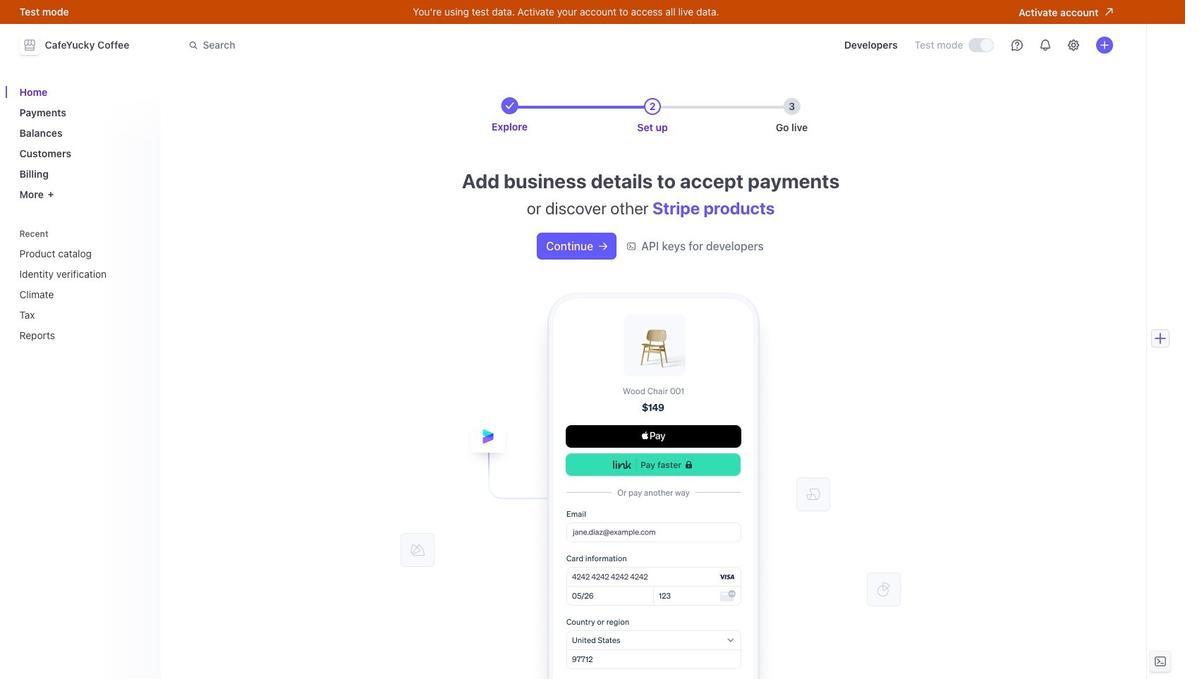 Task type: locate. For each thing, give the bounding box(es) containing it.
svg image
[[599, 242, 608, 251]]

settings image
[[1068, 40, 1079, 51]]

recent element
[[14, 224, 152, 347], [14, 242, 152, 347]]

Search text field
[[180, 32, 578, 58]]

None search field
[[180, 32, 578, 58]]

clear history image
[[138, 230, 146, 238]]

2 recent element from the top
[[14, 242, 152, 347]]

Test mode checkbox
[[969, 39, 993, 52]]



Task type: describe. For each thing, give the bounding box(es) containing it.
help image
[[1011, 40, 1023, 51]]

notifications image
[[1040, 40, 1051, 51]]

core navigation links element
[[14, 80, 152, 206]]

1 recent element from the top
[[14, 224, 152, 347]]



Task type: vqa. For each thing, say whether or not it's contained in the screenshot.
svg image
yes



